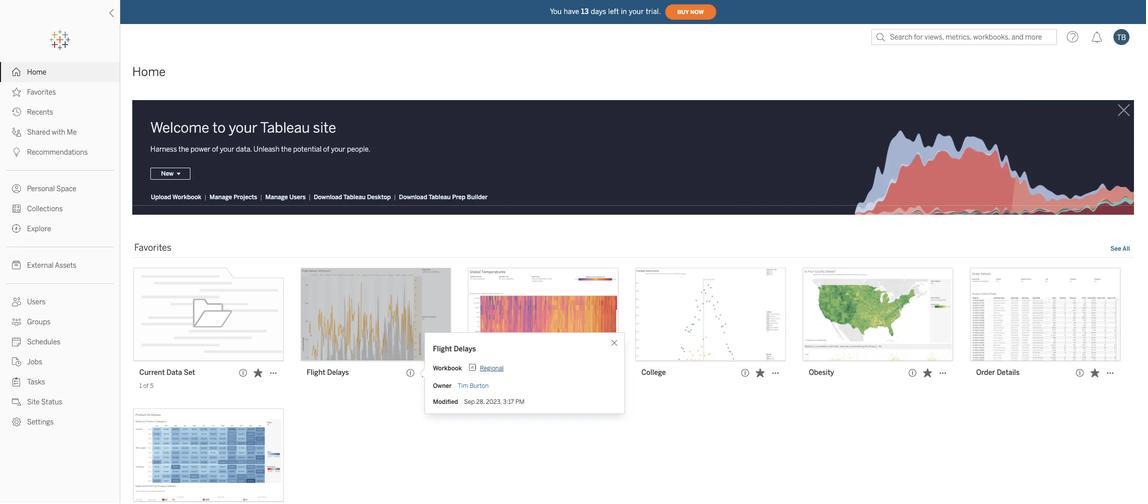 Task type: describe. For each thing, give the bounding box(es) containing it.
1 manage from the left
[[210, 194, 232, 201]]

Search for views, metrics, workbooks, and more text field
[[872, 29, 1057, 45]]

tim burton
[[458, 383, 489, 390]]

welcome to your tableau site
[[150, 120, 336, 136]]

2 manage from the left
[[265, 194, 288, 201]]

users inside main navigation. press the up and down arrow keys to access links. "element"
[[27, 298, 46, 307]]

personal space link
[[0, 179, 120, 199]]

flight delays inside view details dialog
[[433, 345, 476, 354]]

by text only_f5he34f image for collections
[[12, 205, 21, 214]]

current
[[139, 369, 165, 378]]

collections link
[[0, 199, 120, 219]]

tim burton link
[[458, 383, 489, 390]]

order details
[[977, 369, 1020, 378]]

view details dialog
[[425, 333, 625, 415]]

obesity
[[809, 369, 835, 378]]

sep
[[464, 399, 475, 406]]

upload workbook | manage projects | manage users | download tableau desktop | download tableau prep builder
[[151, 194, 488, 201]]

buy now button
[[665, 4, 717, 20]]

upload workbook button
[[150, 194, 202, 202]]

personal space
[[27, 185, 76, 194]]

1 the from the left
[[179, 146, 189, 154]]

28,
[[476, 399, 485, 406]]

tasks link
[[0, 372, 120, 393]]

by text only_f5he34f image for external assets
[[12, 261, 21, 270]]

tasks
[[27, 379, 45, 387]]

potential
[[293, 146, 322, 154]]

by text only_f5he34f image for users
[[12, 298, 21, 307]]

new button
[[150, 168, 191, 180]]

your right in
[[629, 7, 644, 16]]

settings link
[[0, 413, 120, 433]]

site
[[27, 399, 40, 407]]

2 download from the left
[[399, 194, 427, 201]]

your up data.
[[229, 120, 258, 136]]

by text only_f5he34f image for recommendations
[[12, 148, 21, 157]]

1 download from the left
[[314, 194, 342, 201]]

external assets link
[[0, 256, 120, 276]]

recommendations link
[[0, 142, 120, 162]]

global
[[474, 369, 495, 378]]

regional
[[480, 365, 504, 372]]

recents link
[[0, 102, 120, 122]]

recents
[[27, 108, 53, 117]]

0 horizontal spatial of
[[143, 383, 149, 390]]

2 the from the left
[[281, 146, 292, 154]]

collections
[[27, 205, 63, 214]]

prep
[[452, 194, 466, 201]]

regional link
[[480, 365, 504, 372]]

jobs
[[27, 358, 42, 367]]

upload
[[151, 194, 171, 201]]

groups link
[[0, 312, 120, 332]]

your left data.
[[220, 146, 234, 154]]

delays inside view details dialog
[[454, 345, 476, 354]]

1 vertical spatial favorites
[[134, 243, 172, 254]]

shared with me link
[[0, 122, 120, 142]]

2023,
[[486, 399, 502, 406]]

favorites link
[[0, 82, 120, 102]]

see
[[1111, 246, 1122, 253]]

site status link
[[0, 393, 120, 413]]

favorites inside main navigation. press the up and down arrow keys to access links. "element"
[[27, 88, 56, 97]]

to
[[213, 120, 226, 136]]

global temperatures
[[474, 369, 543, 378]]

0 horizontal spatial tableau
[[260, 120, 310, 136]]

people.
[[347, 146, 371, 154]]

by text only_f5he34f image for favorites
[[12, 88, 21, 97]]

shared
[[27, 128, 50, 137]]

by text only_f5he34f image for recents
[[12, 108, 21, 117]]

with
[[52, 128, 65, 137]]

personal
[[27, 185, 55, 194]]

flight inside view details dialog
[[433, 345, 452, 354]]

home inside "link"
[[27, 68, 47, 77]]

by text only_f5he34f image for shared with me
[[12, 128, 21, 137]]

pm
[[516, 399, 525, 406]]

explore link
[[0, 219, 120, 239]]

by text only_f5he34f image for home
[[12, 68, 21, 77]]

schedules
[[27, 338, 60, 347]]

unleash
[[254, 146, 280, 154]]

by text only_f5he34f image for settings
[[12, 418, 21, 427]]

1 vertical spatial flight delays
[[307, 369, 349, 378]]

temperatures
[[497, 369, 543, 378]]

site
[[313, 120, 336, 136]]

projects
[[234, 194, 257, 201]]

external assets
[[27, 262, 76, 270]]

by text only_f5he34f image for tasks
[[12, 378, 21, 387]]

explore
[[27, 225, 51, 234]]

welcome
[[150, 120, 209, 136]]

days
[[591, 7, 607, 16]]

0 horizontal spatial flight
[[307, 369, 326, 378]]

me
[[67, 128, 77, 137]]

by text only_f5he34f image for jobs
[[12, 358, 21, 367]]

harness
[[150, 146, 177, 154]]

1 horizontal spatial of
[[212, 146, 218, 154]]

home link
[[0, 62, 120, 82]]

download tableau desktop link
[[313, 194, 392, 202]]

shared with me
[[27, 128, 77, 137]]

data.
[[236, 146, 252, 154]]

1 horizontal spatial tableau
[[344, 194, 366, 201]]

burton
[[470, 383, 489, 390]]

2 horizontal spatial of
[[323, 146, 330, 154]]

order
[[977, 369, 996, 378]]

details
[[997, 369, 1020, 378]]



Task type: vqa. For each thing, say whether or not it's contained in the screenshot.
first the role from right
no



Task type: locate. For each thing, give the bounding box(es) containing it.
download right desktop in the left of the page
[[399, 194, 427, 201]]

favorites
[[27, 88, 56, 97], [134, 243, 172, 254]]

by text only_f5he34f image left personal
[[12, 184, 21, 194]]

college
[[642, 369, 666, 378]]

tableau left 'prep' on the left
[[429, 194, 451, 201]]

current data set image
[[133, 268, 284, 362]]

7 by text only_f5he34f image from the top
[[12, 378, 21, 387]]

download
[[314, 194, 342, 201], [399, 194, 427, 201]]

left
[[609, 7, 619, 16]]

by text only_f5he34f image inside the groups link
[[12, 318, 21, 327]]

of right 1
[[143, 383, 149, 390]]

in
[[621, 7, 627, 16]]

modified
[[433, 399, 458, 406]]

5 by text only_f5he34f image from the top
[[12, 298, 21, 307]]

4 | from the left
[[394, 194, 396, 201]]

by text only_f5he34f image left recommendations
[[12, 148, 21, 157]]

by text only_f5he34f image inside settings link
[[12, 418, 21, 427]]

0 horizontal spatial home
[[27, 68, 47, 77]]

power
[[191, 146, 211, 154]]

by text only_f5he34f image for schedules
[[12, 338, 21, 347]]

the left power
[[179, 146, 189, 154]]

| right manage users link
[[309, 194, 311, 201]]

see all
[[1111, 246, 1131, 253]]

desktop
[[367, 194, 391, 201]]

0 vertical spatial flight delays
[[433, 345, 476, 354]]

by text only_f5he34f image left the recents
[[12, 108, 21, 117]]

tim
[[458, 383, 468, 390]]

0 horizontal spatial flight delays
[[307, 369, 349, 378]]

flight delays
[[433, 345, 476, 354], [307, 369, 349, 378]]

1 horizontal spatial users
[[290, 194, 306, 201]]

3 by text only_f5he34f image from the top
[[12, 205, 21, 214]]

by text only_f5he34f image inside personal space link
[[12, 184, 21, 194]]

by text only_f5he34f image inside collections link
[[12, 205, 21, 214]]

of
[[212, 146, 218, 154], [323, 146, 330, 154], [143, 383, 149, 390]]

7 by text only_f5he34f image from the top
[[12, 358, 21, 367]]

by text only_f5he34f image left collections at the top left
[[12, 205, 21, 214]]

users link
[[0, 292, 120, 312]]

buy now
[[678, 9, 704, 15]]

by text only_f5he34f image up recents link
[[12, 88, 21, 97]]

workbook right upload
[[172, 194, 201, 201]]

1 vertical spatial workbook
[[433, 365, 462, 372]]

manage users link
[[265, 194, 306, 202]]

9 by text only_f5he34f image from the top
[[12, 418, 21, 427]]

6 by text only_f5he34f image from the top
[[12, 338, 21, 347]]

1 vertical spatial users
[[27, 298, 46, 307]]

recommendations
[[27, 148, 88, 157]]

by text only_f5he34f image for groups
[[12, 318, 21, 327]]

schedules link
[[0, 332, 120, 352]]

3 by text only_f5he34f image from the top
[[12, 128, 21, 137]]

new
[[161, 171, 174, 178]]

1 horizontal spatial flight delays
[[433, 345, 476, 354]]

by text only_f5he34f image left the "settings"
[[12, 418, 21, 427]]

external
[[27, 262, 53, 270]]

users down potential
[[290, 194, 306, 201]]

3:17
[[503, 399, 514, 406]]

by text only_f5he34f image inside favorites link
[[12, 88, 21, 97]]

workbook inside view details dialog
[[433, 365, 462, 372]]

manage
[[210, 194, 232, 201], [265, 194, 288, 201]]

by text only_f5he34f image inside the users link
[[12, 298, 21, 307]]

the right unleash
[[281, 146, 292, 154]]

see all link
[[1111, 245, 1131, 255]]

1 horizontal spatial the
[[281, 146, 292, 154]]

by text only_f5he34f image inside tasks link
[[12, 378, 21, 387]]

data
[[167, 369, 182, 378]]

sep 28, 2023, 3:17 pm
[[464, 399, 525, 406]]

tableau left desktop in the left of the page
[[344, 194, 366, 201]]

by text only_f5he34f image left external
[[12, 261, 21, 270]]

by text only_f5he34f image inside schedules link
[[12, 338, 21, 347]]

by text only_f5he34f image
[[12, 88, 21, 97], [12, 108, 21, 117], [12, 128, 21, 137], [12, 148, 21, 157], [12, 225, 21, 234], [12, 338, 21, 347], [12, 358, 21, 367]]

jobs link
[[0, 352, 120, 372]]

home
[[132, 65, 166, 79], [27, 68, 47, 77]]

by text only_f5he34f image left schedules at the left of page
[[12, 338, 21, 347]]

download tableau prep builder link
[[399, 194, 488, 202]]

tableau
[[260, 120, 310, 136], [344, 194, 366, 201], [429, 194, 451, 201]]

0 vertical spatial flight
[[433, 345, 452, 354]]

2 horizontal spatial tableau
[[429, 194, 451, 201]]

6 by text only_f5he34f image from the top
[[12, 318, 21, 327]]

2 by text only_f5he34f image from the top
[[12, 108, 21, 117]]

by text only_f5he34f image inside "home" "link"
[[12, 68, 21, 77]]

space
[[56, 185, 76, 194]]

0 vertical spatial favorites
[[27, 88, 56, 97]]

all
[[1123, 246, 1131, 253]]

status
[[41, 399, 62, 407]]

by text only_f5he34f image inside external assets 'link'
[[12, 261, 21, 270]]

1 vertical spatial flight
[[307, 369, 326, 378]]

3 | from the left
[[309, 194, 311, 201]]

navigation panel element
[[0, 30, 120, 433]]

by text only_f5he34f image up favorites link
[[12, 68, 21, 77]]

by text only_f5he34f image
[[12, 68, 21, 77], [12, 184, 21, 194], [12, 205, 21, 214], [12, 261, 21, 270], [12, 298, 21, 307], [12, 318, 21, 327], [12, 378, 21, 387], [12, 398, 21, 407], [12, 418, 21, 427]]

groups
[[27, 318, 51, 327]]

site status
[[27, 399, 62, 407]]

by text only_f5he34f image inside jobs link
[[12, 358, 21, 367]]

1 horizontal spatial favorites
[[134, 243, 172, 254]]

by text only_f5he34f image left 'tasks'
[[12, 378, 21, 387]]

you have 13 days left in your trial.
[[550, 7, 661, 16]]

0 vertical spatial delays
[[454, 345, 476, 354]]

1
[[139, 383, 142, 390]]

by text only_f5he34f image left explore
[[12, 225, 21, 234]]

you
[[550, 7, 562, 16]]

workbook up owner
[[433, 365, 462, 372]]

1 horizontal spatial download
[[399, 194, 427, 201]]

2 | from the left
[[260, 194, 262, 201]]

by text only_f5he34f image inside "shared with me" link
[[12, 128, 21, 137]]

trial.
[[646, 7, 661, 16]]

0 horizontal spatial manage
[[210, 194, 232, 201]]

builder
[[467, 194, 488, 201]]

8 by text only_f5he34f image from the top
[[12, 398, 21, 407]]

owner
[[433, 383, 452, 390]]

1 horizontal spatial flight
[[433, 345, 452, 354]]

of right power
[[212, 146, 218, 154]]

by text only_f5he34f image left groups
[[12, 318, 21, 327]]

0 vertical spatial users
[[290, 194, 306, 201]]

1 horizontal spatial manage
[[265, 194, 288, 201]]

1 by text only_f5he34f image from the top
[[12, 68, 21, 77]]

5 by text only_f5he34f image from the top
[[12, 225, 21, 234]]

manage right projects
[[265, 194, 288, 201]]

1 horizontal spatial delays
[[454, 345, 476, 354]]

main navigation. press the up and down arrow keys to access links. element
[[0, 62, 120, 433]]

manage left projects
[[210, 194, 232, 201]]

by text only_f5he34f image inside explore link
[[12, 225, 21, 234]]

set
[[184, 369, 195, 378]]

buy
[[678, 9, 689, 15]]

0 horizontal spatial download
[[314, 194, 342, 201]]

by text only_f5he34f image for explore
[[12, 225, 21, 234]]

2 by text only_f5he34f image from the top
[[12, 184, 21, 194]]

0 horizontal spatial delays
[[327, 369, 349, 378]]

by text only_f5he34f image for personal space
[[12, 184, 21, 194]]

by text only_f5he34f image inside the site status link
[[12, 398, 21, 407]]

settings
[[27, 419, 54, 427]]

13
[[581, 7, 589, 16]]

| right projects
[[260, 194, 262, 201]]

0 horizontal spatial the
[[179, 146, 189, 154]]

0 horizontal spatial favorites
[[27, 88, 56, 97]]

| right desktop in the left of the page
[[394, 194, 396, 201]]

4 by text only_f5he34f image from the top
[[12, 261, 21, 270]]

tableau up unleash
[[260, 120, 310, 136]]

1 vertical spatial delays
[[327, 369, 349, 378]]

workbook
[[172, 194, 201, 201], [433, 365, 462, 372]]

1 by text only_f5he34f image from the top
[[12, 88, 21, 97]]

your left people. on the left
[[331, 146, 346, 154]]

have
[[564, 7, 579, 16]]

0 horizontal spatial workbook
[[172, 194, 201, 201]]

users
[[290, 194, 306, 201], [27, 298, 46, 307]]

delays
[[454, 345, 476, 354], [327, 369, 349, 378]]

by text only_f5he34f image for site status
[[12, 398, 21, 407]]

| left manage projects link
[[204, 194, 207, 201]]

5
[[150, 383, 154, 390]]

by text only_f5he34f image left the 'jobs'
[[12, 358, 21, 367]]

by text only_f5he34f image inside recommendations link
[[12, 148, 21, 157]]

your
[[629, 7, 644, 16], [229, 120, 258, 136], [220, 146, 234, 154], [331, 146, 346, 154]]

1 horizontal spatial home
[[132, 65, 166, 79]]

0 vertical spatial workbook
[[172, 194, 201, 201]]

by text only_f5he34f image inside recents link
[[12, 108, 21, 117]]

1 horizontal spatial workbook
[[433, 365, 462, 372]]

1 of 5
[[139, 383, 154, 390]]

4 by text only_f5he34f image from the top
[[12, 148, 21, 157]]

by text only_f5he34f image left site
[[12, 398, 21, 407]]

by text only_f5he34f image left shared
[[12, 128, 21, 137]]

users up groups
[[27, 298, 46, 307]]

of right potential
[[323, 146, 330, 154]]

1 | from the left
[[204, 194, 207, 201]]

assets
[[55, 262, 76, 270]]

current data set
[[139, 369, 195, 378]]

by text only_f5he34f image up the groups link
[[12, 298, 21, 307]]

harness the power of your data. unleash the potential of your people.
[[150, 146, 371, 154]]

manage projects link
[[209, 194, 258, 202]]

0 horizontal spatial users
[[27, 298, 46, 307]]

download right manage users link
[[314, 194, 342, 201]]

now
[[691, 9, 704, 15]]

the
[[179, 146, 189, 154], [281, 146, 292, 154]]



